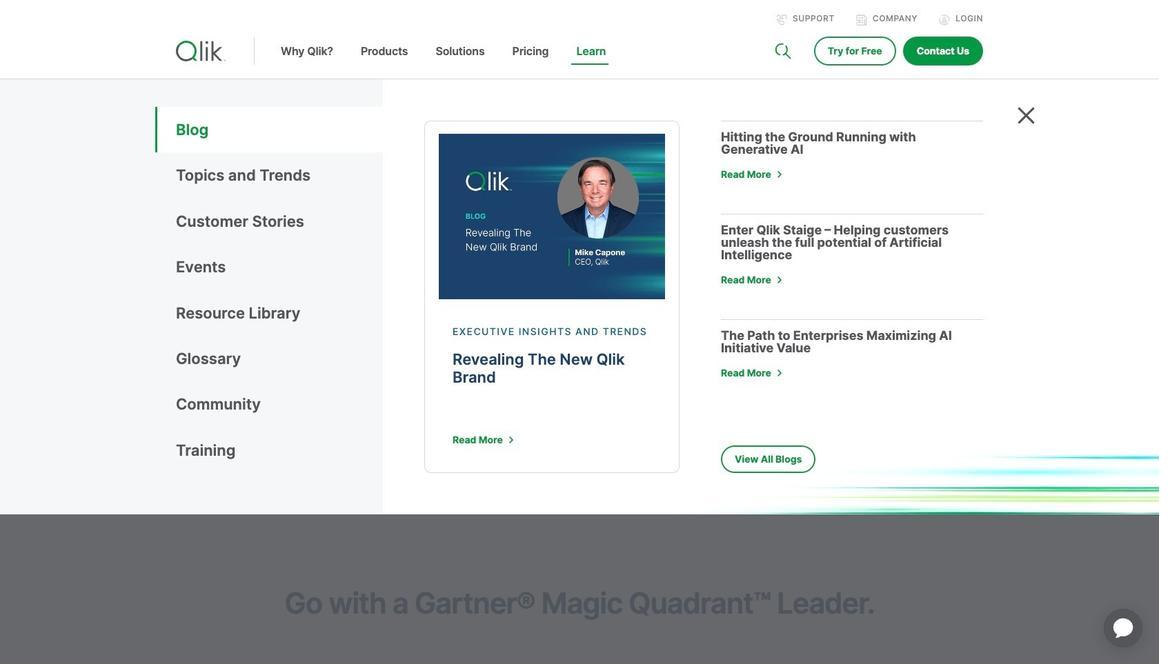 Task type: describe. For each thing, give the bounding box(es) containing it.
close search image
[[1018, 107, 1036, 124]]

login image
[[940, 14, 951, 26]]



Task type: vqa. For each thing, say whether or not it's contained in the screenshot.
Why Qlik?
no



Task type: locate. For each thing, give the bounding box(es) containing it.
company image
[[857, 14, 868, 26]]

headshot of mike capone, ceo, qlik and the text "revealing the new qlik brand" image
[[439, 134, 666, 300]]

application
[[1088, 593, 1160, 665]]

support image
[[777, 14, 788, 26]]

qlik image
[[176, 41, 226, 61]]



